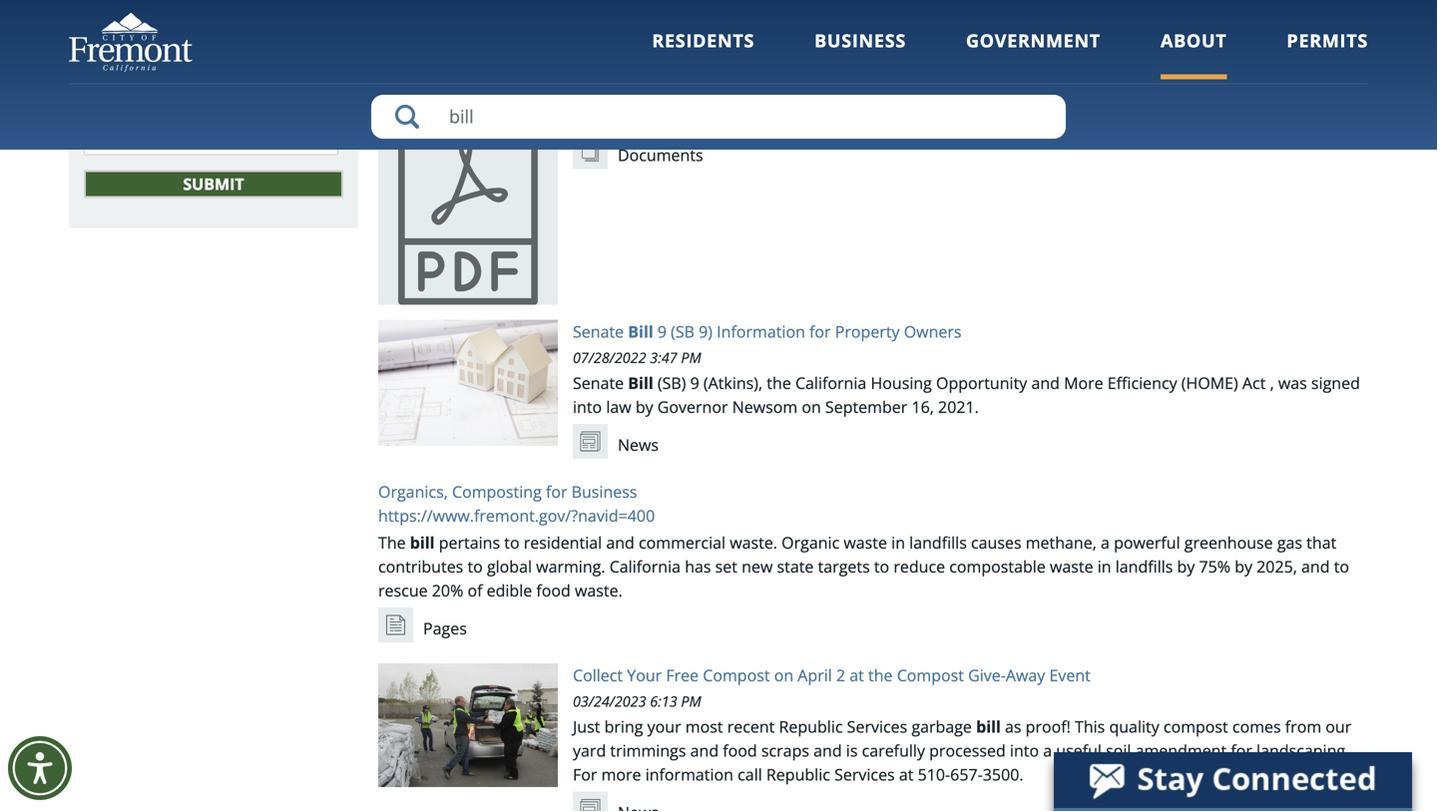 Task type: vqa. For each thing, say whether or not it's contained in the screenshot.
1st Bill from the top of the page
yes



Task type: describe. For each thing, give the bounding box(es) containing it.
9 inside senate bill 9 (sb 9) information for property owners 07/28/2022 3:47 pm
[[658, 321, 667, 342]]

for
[[573, 764, 597, 786]]

greenhouse
[[1185, 532, 1273, 553]]

0 horizontal spatial waste
[[844, 532, 887, 553]]

law
[[606, 396, 631, 418]]

pertains to residential and commercial waste. organic waste in landfills causes methane, a powerful greenhouse gas that contributes to global warming. california has set new state targets to reduce compostable waste in landfills by 75% by 2025, and to rescue 20% of edible food waste.
[[378, 532, 1349, 601]]

act
[[1243, 372, 1266, 394]]

free
[[666, 665, 699, 686]]

0 vertical spatial services
[[847, 716, 908, 738]]

and right residential
[[606, 532, 635, 553]]

https://www.fremont.gov/?navid=400
[[378, 505, 655, 526]]

two paper homes on blueprints image
[[378, 320, 558, 446]]

senate for senate bill
[[573, 372, 624, 394]]

exact word or phrase
[[86, 24, 244, 46]]

property
[[835, 321, 900, 342]]

from
[[1285, 716, 1322, 738]]

signed
[[1311, 372, 1360, 394]]

proof!
[[1026, 716, 1071, 738]]

business inside organics, composting for business https://www.fremont.gov/?navid=400
[[572, 481, 637, 502]]

as
[[1005, 716, 1022, 738]]

on inside (sb) 9 (atkins), the  california housing opportunity and more efficiency (home) act , was signed into law by governor newsom on september 16, 2021.
[[802, 396, 821, 418]]

without
[[86, 98, 143, 119]]

carefully
[[862, 740, 925, 762]]

2021.
[[938, 396, 979, 418]]

0 vertical spatial republic
[[779, 716, 843, 738]]

about link
[[1161, 28, 1227, 79]]

2025,
[[1257, 556, 1297, 577]]

compost
[[1164, 716, 1228, 738]]

collect
[[573, 665, 623, 686]]

2 horizontal spatial by
[[1235, 556, 1253, 577]]

the inside collect your free compost on april 2 at the compost give-away event 03/24/2023 6:13 pm
[[868, 665, 893, 686]]

for inside as proof! this quality compost comes from our yard trimmings and food scraps and is carefully processed into a useful soil amendment for landscaping. for more information call republic services at 510-657-3500.
[[1231, 740, 1253, 762]]

3:47
[[650, 348, 677, 367]]

causes
[[971, 532, 1022, 553]]

Search text field
[[371, 95, 1066, 139]]

at inside collect your free compost on april 2 at the compost give-away event 03/24/2023 6:13 pm
[[850, 665, 864, 686]]

targets
[[818, 556, 870, 577]]

away
[[1006, 665, 1045, 686]]

your
[[647, 716, 681, 738]]

75%
[[1199, 556, 1231, 577]]

pm inside collect your free compost on april 2 at the compost give-away event 03/24/2023 6:13 pm
[[681, 692, 701, 711]]

bill for senate bill
[[628, 372, 653, 394]]

phrase
[[192, 24, 244, 46]]

just
[[573, 716, 600, 738]]

our
[[1326, 716, 1352, 738]]

pertains
[[439, 532, 500, 553]]

yard
[[573, 740, 606, 762]]

government link
[[966, 28, 1101, 79]]

september
[[825, 396, 908, 418]]

657-
[[950, 764, 983, 786]]

methane,
[[1026, 532, 1097, 553]]

bill for senate bill 9 (sb 9) information for property owners 07/28/2022 3:47 pm
[[628, 321, 653, 342]]

for inside senate bill 9 (sb 9) information for property owners 07/28/2022 3:47 pm
[[809, 321, 831, 342]]

and down most
[[690, 740, 719, 762]]

1 vertical spatial waste
[[1050, 556, 1093, 577]]

9)
[[699, 321, 713, 342]]

government
[[966, 28, 1101, 53]]

food inside pertains to residential and commercial waste. organic waste in landfills causes methane, a powerful greenhouse gas that contributes to global warming. california has set new state targets to reduce compostable waste in landfills by 75% by 2025, and to rescue 20% of edible food waste.
[[536, 580, 571, 601]]

permits
[[1287, 28, 1368, 53]]

and left is
[[814, 740, 842, 762]]

that
[[1307, 532, 1337, 553]]

warming.
[[536, 556, 605, 577]]

1 horizontal spatial by
[[1177, 556, 1195, 577]]

processed
[[929, 740, 1006, 762]]

owners
[[904, 321, 962, 342]]

0 vertical spatial waste.
[[730, 532, 778, 553]]

give-
[[968, 665, 1006, 686]]

0 horizontal spatial the
[[147, 98, 171, 119]]

without the words
[[86, 98, 221, 119]]

2
[[836, 665, 846, 686]]

to down that
[[1334, 556, 1349, 577]]

has
[[685, 556, 711, 577]]

0 vertical spatial bill
[[410, 532, 435, 553]]

documents
[[618, 144, 703, 166]]

permits link
[[1287, 28, 1368, 79]]

bring
[[604, 716, 643, 738]]

residents link
[[652, 28, 755, 79]]

510-
[[918, 764, 950, 786]]

call
[[738, 764, 762, 786]]

the
[[378, 532, 406, 553]]

more
[[1064, 372, 1104, 394]]

at inside as proof! this quality compost comes from our yard trimmings and food scraps and is carefully processed into a useful soil amendment for landscaping. for more information call republic services at 510-657-3500.
[[899, 764, 914, 786]]

comes
[[1233, 716, 1281, 738]]

is
[[846, 740, 858, 762]]

residential
[[524, 532, 602, 553]]

(sb)
[[658, 372, 686, 394]]

senate bill 9 (sb 9) information for property owners 07/28/2022 3:47 pm
[[573, 321, 962, 367]]

1 horizontal spatial landfills
[[1116, 556, 1173, 577]]

0 vertical spatial business
[[815, 28, 906, 53]]

compost giveaway day, workers load bags in car image
[[378, 664, 558, 787]]

powerful
[[1114, 532, 1180, 553]]

recent
[[727, 716, 775, 738]]

03/24/2023
[[573, 692, 646, 711]]

amendment
[[1135, 740, 1227, 762]]

this
[[1075, 716, 1105, 738]]

residents
[[652, 28, 755, 53]]

(atkins),
[[704, 372, 763, 394]]

,
[[1270, 372, 1274, 394]]

and down that
[[1302, 556, 1330, 577]]

soil
[[1106, 740, 1131, 762]]

trimmings
[[610, 740, 686, 762]]

commercial
[[639, 532, 726, 553]]

9 inside (sb) 9 (atkins), the  california housing opportunity and more efficiency (home) act , was signed into law by governor newsom on september 16, 2021.
[[690, 372, 699, 394]]



Task type: locate. For each thing, give the bounding box(es) containing it.
landfills up reduce
[[909, 532, 967, 553]]

and
[[1031, 372, 1060, 394], [606, 532, 635, 553], [1302, 556, 1330, 577], [690, 740, 719, 762], [814, 740, 842, 762]]

0 horizontal spatial on
[[774, 665, 794, 686]]

1 vertical spatial bill
[[976, 716, 1001, 738]]

organics,
[[378, 481, 448, 502]]

9 right (sb)
[[690, 372, 699, 394]]

april
[[798, 665, 832, 686]]

news
[[618, 434, 659, 456]]

16,
[[912, 396, 934, 418]]

1 vertical spatial california
[[610, 556, 681, 577]]

0 horizontal spatial into
[[573, 396, 602, 418]]

the up newsom
[[767, 372, 791, 394]]

new
[[742, 556, 773, 577]]

0 horizontal spatial a
[[1043, 740, 1052, 762]]

republic up scraps
[[779, 716, 843, 738]]

most
[[685, 716, 723, 738]]

1 horizontal spatial food
[[723, 740, 757, 762]]

0 vertical spatial 9
[[658, 321, 667, 342]]

contributes
[[378, 556, 463, 577]]

1 vertical spatial on
[[774, 665, 794, 686]]

1 pm from the top
[[681, 348, 701, 367]]

for up https://www.fremont.gov/?navid=400
[[546, 481, 567, 502]]

state
[[777, 556, 814, 577]]

california down commercial
[[610, 556, 681, 577]]

1 vertical spatial food
[[723, 740, 757, 762]]

bill up contributes
[[410, 532, 435, 553]]

1 bill from the top
[[628, 321, 653, 342]]

0 vertical spatial food
[[536, 580, 571, 601]]

pages
[[423, 618, 467, 639]]

1 vertical spatial bill
[[628, 372, 653, 394]]

to left reduce
[[874, 556, 889, 577]]

into down 'as' at right bottom
[[1010, 740, 1039, 762]]

1 vertical spatial business
[[572, 481, 637, 502]]

0 horizontal spatial california
[[610, 556, 681, 577]]

the left words at the top of page
[[147, 98, 171, 119]]

set
[[715, 556, 738, 577]]

services inside as proof! this quality compost comes from our yard trimmings and food scraps and is carefully processed into a useful soil amendment for landscaping. for more information call republic services at 510-657-3500.
[[834, 764, 895, 786]]

compost
[[703, 665, 770, 686], [897, 665, 964, 686]]

by
[[636, 396, 653, 418], [1177, 556, 1195, 577], [1235, 556, 1253, 577]]

9 left (sb
[[658, 321, 667, 342]]

waste up the targets
[[844, 532, 887, 553]]

california up september
[[795, 372, 867, 394]]

quality
[[1109, 716, 1160, 738]]

senate for senate bill 9 (sb 9) information for property owners 07/28/2022 3:47 pm
[[573, 321, 624, 342]]

0 horizontal spatial in
[[891, 532, 905, 553]]

bill inside senate bill 9 (sb 9) information for property owners 07/28/2022 3:47 pm
[[628, 321, 653, 342]]

and inside (sb) 9 (atkins), the  california housing opportunity and more efficiency (home) act , was signed into law by governor newsom on september 16, 2021.
[[1031, 372, 1060, 394]]

1 vertical spatial into
[[1010, 740, 1039, 762]]

was
[[1278, 372, 1307, 394]]

event
[[1049, 665, 1091, 686]]

efficiency
[[1108, 372, 1177, 394]]

bill up the 3:47
[[628, 321, 653, 342]]

garbage
[[912, 716, 972, 738]]

1 vertical spatial republic
[[766, 764, 830, 786]]

1 vertical spatial services
[[834, 764, 895, 786]]

0 vertical spatial senate
[[573, 321, 624, 342]]

1 horizontal spatial compost
[[897, 665, 964, 686]]

1 horizontal spatial on
[[802, 396, 821, 418]]

1 horizontal spatial the
[[767, 372, 791, 394]]

organics, composting for business https://www.fremont.gov/?navid=400
[[378, 481, 655, 526]]

bill left 'as' at right bottom
[[976, 716, 1001, 738]]

for
[[809, 321, 831, 342], [546, 481, 567, 502], [1231, 740, 1253, 762]]

0 vertical spatial into
[[573, 396, 602, 418]]

republic inside as proof! this quality compost comes from our yard trimmings and food scraps and is carefully processed into a useful soil amendment for landscaping. for more information call republic services at 510-657-3500.
[[766, 764, 830, 786]]

0 horizontal spatial business
[[572, 481, 637, 502]]

1 horizontal spatial into
[[1010, 740, 1039, 762]]

by inside (sb) 9 (atkins), the  california housing opportunity and more efficiency (home) act , was signed into law by governor newsom on september 16, 2021.
[[636, 396, 653, 418]]

at right 2 at the right of page
[[850, 665, 864, 686]]

services
[[847, 716, 908, 738], [834, 764, 895, 786]]

2 horizontal spatial the
[[868, 665, 893, 686]]

information
[[717, 321, 805, 342]]

3500.
[[983, 764, 1024, 786]]

about
[[1161, 28, 1227, 53]]

services up carefully
[[847, 716, 908, 738]]

global
[[487, 556, 532, 577]]

0 horizontal spatial food
[[536, 580, 571, 601]]

2 bill from the top
[[628, 372, 653, 394]]

the right 2 at the right of page
[[868, 665, 893, 686]]

a inside pertains to residential and commercial waste. organic waste in landfills causes methane, a powerful greenhouse gas that contributes to global warming. california has set new state targets to reduce compostable waste in landfills by 75% by 2025, and to rescue 20% of edible food waste.
[[1101, 532, 1110, 553]]

exact
[[86, 24, 125, 46]]

organic
[[782, 532, 840, 553]]

0 vertical spatial landfills
[[909, 532, 967, 553]]

0 horizontal spatial waste.
[[575, 580, 623, 601]]

1 horizontal spatial waste.
[[730, 532, 778, 553]]

1 horizontal spatial waste
[[1050, 556, 1093, 577]]

newsom
[[732, 396, 798, 418]]

1 horizontal spatial in
[[1098, 556, 1111, 577]]

the inside (sb) 9 (atkins), the  california housing opportunity and more efficiency (home) act , was signed into law by governor newsom on september 16, 2021.
[[767, 372, 791, 394]]

1 horizontal spatial bill
[[976, 716, 1001, 738]]

waste. up new
[[730, 532, 778, 553]]

0 vertical spatial a
[[1101, 532, 1110, 553]]

collect your free compost on april 2 at the compost give-away event 03/24/2023 6:13 pm
[[573, 665, 1091, 711]]

the bill
[[378, 532, 435, 553]]

bill
[[628, 321, 653, 342], [628, 372, 653, 394]]

opportunity
[[936, 372, 1027, 394]]

landscaping.
[[1257, 740, 1350, 762]]

2 vertical spatial the
[[868, 665, 893, 686]]

1 vertical spatial at
[[899, 764, 914, 786]]

0 horizontal spatial landfills
[[909, 532, 967, 553]]

20%
[[432, 580, 463, 601]]

food down warming.
[[536, 580, 571, 601]]

bill left (sb)
[[628, 372, 653, 394]]

useful
[[1056, 740, 1102, 762]]

0 horizontal spatial for
[[546, 481, 567, 502]]

1 horizontal spatial at
[[899, 764, 914, 786]]

0 vertical spatial waste
[[844, 532, 887, 553]]

1 horizontal spatial a
[[1101, 532, 1110, 553]]

1 senate from the top
[[573, 321, 624, 342]]

1 vertical spatial a
[[1043, 740, 1052, 762]]

pm down (sb
[[681, 348, 701, 367]]

pm inside senate bill 9 (sb 9) information for property owners 07/28/2022 3:47 pm
[[681, 348, 701, 367]]

0 vertical spatial at
[[850, 665, 864, 686]]

1 vertical spatial waste.
[[575, 580, 623, 601]]

to up of
[[468, 556, 483, 577]]

2 senate from the top
[[573, 372, 624, 394]]

waste down "methane,"
[[1050, 556, 1093, 577]]

collect your free compost on april 2 at the compost give-away event link
[[573, 664, 1091, 688]]

compost up garbage
[[897, 665, 964, 686]]

6:13
[[650, 692, 677, 711]]

0 vertical spatial the
[[147, 98, 171, 119]]

1 vertical spatial 9
[[690, 372, 699, 394]]

for left property
[[809, 321, 831, 342]]

and left more
[[1031, 372, 1060, 394]]

republic down scraps
[[766, 764, 830, 786]]

senate down 07/28/2022
[[573, 372, 624, 394]]

governor
[[658, 396, 728, 418]]

composting
[[452, 481, 542, 502]]

by left 75%
[[1177, 556, 1195, 577]]

1 vertical spatial for
[[546, 481, 567, 502]]

1 vertical spatial senate
[[573, 372, 624, 394]]

gas
[[1277, 532, 1303, 553]]

None button
[[84, 170, 343, 198]]

0 horizontal spatial compost
[[703, 665, 770, 686]]

stay connected image
[[1054, 753, 1410, 808]]

1 horizontal spatial 9
[[690, 372, 699, 394]]

food up call
[[723, 740, 757, 762]]

2 horizontal spatial for
[[1231, 740, 1253, 762]]

a left 'powerful'
[[1101, 532, 1110, 553]]

more
[[601, 764, 641, 786]]

senate up 07/28/2022
[[573, 321, 624, 342]]

landfills
[[909, 532, 967, 553], [1116, 556, 1173, 577]]

food inside as proof! this quality compost comes from our yard trimmings and food scraps and is carefully processed into a useful soil amendment for landscaping. for more information call republic services at 510-657-3500.
[[723, 740, 757, 762]]

into
[[573, 396, 602, 418], [1010, 740, 1039, 762]]

0 vertical spatial for
[[809, 321, 831, 342]]

word
[[130, 24, 168, 46]]

1 vertical spatial pm
[[681, 692, 701, 711]]

california inside (sb) 9 (atkins), the  california housing opportunity and more efficiency (home) act , was signed into law by governor newsom on september 16, 2021.
[[795, 372, 867, 394]]

for down the comes
[[1231, 740, 1253, 762]]

compost up recent
[[703, 665, 770, 686]]

to up global
[[504, 532, 520, 553]]

0 horizontal spatial bill
[[410, 532, 435, 553]]

on left april
[[774, 665, 794, 686]]

0 horizontal spatial by
[[636, 396, 653, 418]]

9
[[658, 321, 667, 342], [690, 372, 699, 394]]

0 vertical spatial bill
[[628, 321, 653, 342]]

0 vertical spatial california
[[795, 372, 867, 394]]

senate inside senate bill 9 (sb 9) information for property owners 07/28/2022 3:47 pm
[[573, 321, 624, 342]]

services down is
[[834, 764, 895, 786]]

0 vertical spatial pm
[[681, 348, 701, 367]]

(sb
[[671, 321, 695, 342]]

None text field
[[84, 0, 338, 8], [84, 52, 338, 82], [84, 126, 338, 155], [84, 0, 338, 8], [84, 52, 338, 82], [84, 126, 338, 155]]

waste. down warming.
[[575, 580, 623, 601]]

words
[[176, 98, 221, 119]]

into left law
[[573, 396, 602, 418]]

into inside as proof! this quality compost comes from our yard trimmings and food scraps and is carefully processed into a useful soil amendment for landscaping. for more information call republic services at 510-657-3500.
[[1010, 740, 1039, 762]]

at down carefully
[[899, 764, 914, 786]]

republic
[[779, 716, 843, 738], [766, 764, 830, 786]]

california inside pertains to residential and commercial waste. organic waste in landfills causes methane, a powerful greenhouse gas that contributes to global warming. california has set new state targets to reduce compostable waste in landfills by 75% by 2025, and to rescue 20% of edible food waste.
[[610, 556, 681, 577]]

of
[[468, 580, 483, 601]]

on inside collect your free compost on april 2 at the compost give-away event 03/24/2023 6:13 pm
[[774, 665, 794, 686]]

by down greenhouse
[[1235, 556, 1253, 577]]

on right newsom
[[802, 396, 821, 418]]

senate bill
[[573, 372, 653, 394]]

by right law
[[636, 396, 653, 418]]

0 vertical spatial in
[[891, 532, 905, 553]]

or
[[172, 24, 188, 46]]

a inside as proof! this quality compost comes from our yard trimmings and food scraps and is carefully processed into a useful soil amendment for landscaping. for more information call republic services at 510-657-3500.
[[1043, 740, 1052, 762]]

0 vertical spatial on
[[802, 396, 821, 418]]

reduce
[[894, 556, 945, 577]]

pm down free on the left
[[681, 692, 701, 711]]

1 vertical spatial landfills
[[1116, 556, 1173, 577]]

landfills down 'powerful'
[[1116, 556, 1173, 577]]

rescue
[[378, 580, 428, 601]]

for inside organics, composting for business https://www.fremont.gov/?navid=400
[[546, 481, 567, 502]]

into inside (sb) 9 (atkins), the  california housing opportunity and more efficiency (home) act , was signed into law by governor newsom on september 16, 2021.
[[573, 396, 602, 418]]

compostable
[[949, 556, 1046, 577]]

1 horizontal spatial california
[[795, 372, 867, 394]]

1 compost from the left
[[703, 665, 770, 686]]

0 horizontal spatial 9
[[658, 321, 667, 342]]

as proof! this quality compost comes from our yard trimmings and food scraps and is carefully processed into a useful soil amendment for landscaping. for more information call republic services at 510-657-3500.
[[573, 716, 1352, 786]]

business link
[[815, 28, 906, 79]]

2 vertical spatial for
[[1231, 740, 1253, 762]]

the
[[147, 98, 171, 119], [767, 372, 791, 394], [868, 665, 893, 686]]

0 horizontal spatial at
[[850, 665, 864, 686]]

to
[[504, 532, 520, 553], [468, 556, 483, 577], [874, 556, 889, 577], [1334, 556, 1349, 577]]

2 pm from the top
[[681, 692, 701, 711]]

2 compost from the left
[[897, 665, 964, 686]]

your
[[627, 665, 662, 686]]

1 vertical spatial in
[[1098, 556, 1111, 577]]

1 horizontal spatial for
[[809, 321, 831, 342]]

1 horizontal spatial business
[[815, 28, 906, 53]]

1 vertical spatial the
[[767, 372, 791, 394]]

a down proof!
[[1043, 740, 1052, 762]]



